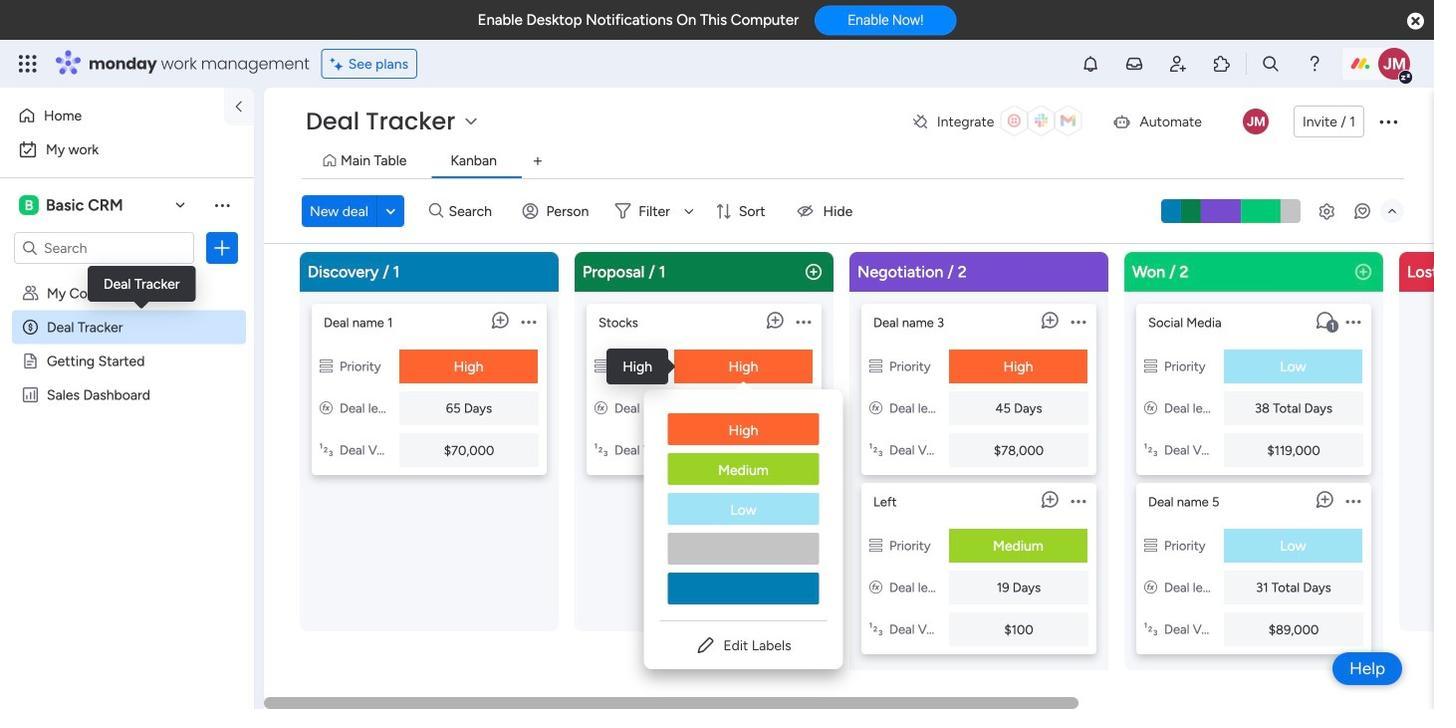 Task type: vqa. For each thing, say whether or not it's contained in the screenshot.
Home
no



Task type: locate. For each thing, give the bounding box(es) containing it.
v2 small numbers digit column outline image
[[320, 442, 333, 458], [870, 442, 883, 458], [1145, 442, 1158, 458]]

v2 function small outline image
[[595, 400, 608, 416], [1145, 400, 1158, 416], [1145, 580, 1158, 596]]

2 v2 small numbers digit column outline image from the left
[[870, 442, 883, 458]]

1 vertical spatial options image
[[797, 304, 811, 340]]

option
[[12, 100, 212, 132], [12, 133, 242, 165], [0, 275, 254, 279], [668, 413, 819, 447], [668, 453, 819, 487], [668, 493, 819, 527], [668, 533, 819, 565], [668, 573, 819, 605]]

v2 function small outline image for v2 status outline image for rightmost v2 small numbers digit column outline image
[[1145, 580, 1158, 596]]

arrow down image
[[677, 199, 701, 223]]

tab
[[522, 145, 554, 177]]

1 horizontal spatial v2 status outline image
[[595, 359, 608, 375]]

public board image
[[21, 352, 40, 371]]

v2 status outline image for the leftmost v2 small numbers digit column outline image
[[595, 359, 608, 375]]

v2 status outline image for rightmost v2 small numbers digit column outline image
[[1145, 538, 1158, 554]]

public dashboard image
[[21, 386, 40, 404]]

options image down new deal image
[[797, 304, 811, 340]]

v2 small numbers digit column outline image
[[595, 442, 608, 458], [870, 622, 883, 638], [1145, 622, 1158, 638]]

options image
[[1377, 110, 1401, 133], [522, 304, 536, 340], [1071, 304, 1086, 340], [1346, 304, 1361, 340], [1346, 483, 1361, 519]]

options image
[[212, 238, 232, 258], [797, 304, 811, 340]]

edit labels image
[[696, 636, 716, 656]]

collapse image
[[1385, 203, 1401, 219]]

0 horizontal spatial v2 small numbers digit column outline image
[[320, 442, 333, 458]]

options image down workspace options icon
[[212, 238, 232, 258]]

1 v2 small numbers digit column outline image from the left
[[320, 442, 333, 458]]

v2 status outline image
[[870, 359, 883, 375], [1145, 359, 1158, 375], [870, 538, 883, 554]]

update feed image
[[1125, 54, 1145, 74]]

see plans image
[[330, 53, 348, 75]]

list box
[[0, 272, 254, 681], [862, 296, 1097, 655], [1137, 296, 1372, 655], [644, 398, 843, 621]]

workspace options image
[[212, 195, 232, 215]]

1 horizontal spatial v2 small numbers digit column outline image
[[870, 442, 883, 458]]

1 horizontal spatial options image
[[797, 304, 811, 340]]

workspace selection element
[[19, 193, 126, 217]]

v2 function small outline image
[[320, 400, 333, 416], [870, 400, 883, 416], [870, 580, 883, 596]]

0 vertical spatial options image
[[212, 238, 232, 258]]

tab list
[[302, 145, 1405, 178]]

3 v2 small numbers digit column outline image from the left
[[1145, 442, 1158, 458]]

notifications image
[[1081, 54, 1101, 74]]

2 horizontal spatial v2 small numbers digit column outline image
[[1145, 442, 1158, 458]]

Search in workspace field
[[42, 237, 166, 260]]

v2 small numbers digit column outline image for v2 status outline icon related to rightmost v2 small numbers digit column outline image
[[1145, 442, 1158, 458]]

row group
[[296, 252, 1435, 697]]

v2 status outline image
[[320, 359, 333, 375], [595, 359, 608, 375], [1145, 538, 1158, 554]]

dapulse close image
[[1408, 11, 1425, 32]]

v2 small numbers digit column outline image for the leftmost v2 status outline image
[[320, 442, 333, 458]]

2 horizontal spatial v2 status outline image
[[1145, 538, 1158, 554]]



Task type: describe. For each thing, give the bounding box(es) containing it.
v2 status outline image for v2 small numbers digit column outline image to the middle
[[870, 359, 883, 375]]

select product image
[[18, 54, 38, 74]]

Search field
[[444, 197, 504, 225]]

v2 status outline image for rightmost v2 small numbers digit column outline image
[[1145, 359, 1158, 375]]

invite members image
[[1169, 54, 1189, 74]]

0 horizontal spatial v2 status outline image
[[320, 359, 333, 375]]

new deal image
[[1354, 262, 1374, 282]]

add view image
[[534, 154, 542, 169]]

jeremy miller image
[[1379, 48, 1411, 80]]

jeremy miller image
[[1243, 109, 1269, 134]]

new deal image
[[804, 262, 824, 282]]

2 horizontal spatial v2 small numbers digit column outline image
[[1145, 622, 1158, 638]]

v2 search image
[[429, 200, 444, 222]]

help image
[[1305, 54, 1325, 74]]

v2 function small outline image for v2 status outline icon related to rightmost v2 small numbers digit column outline image
[[1145, 400, 1158, 416]]

workspace image
[[19, 194, 39, 216]]

0 horizontal spatial options image
[[212, 238, 232, 258]]

v2 function small outline image for v2 status outline image corresponding to the leftmost v2 small numbers digit column outline image
[[595, 400, 608, 416]]

1 horizontal spatial v2 small numbers digit column outline image
[[870, 622, 883, 638]]

search everything image
[[1261, 54, 1281, 74]]

v2 small numbers digit column outline image for v2 status outline icon associated with v2 small numbers digit column outline image to the middle
[[870, 442, 883, 458]]

0 horizontal spatial v2 small numbers digit column outline image
[[595, 442, 608, 458]]

monday marketplace image
[[1212, 54, 1232, 74]]

angle down image
[[386, 204, 396, 219]]



